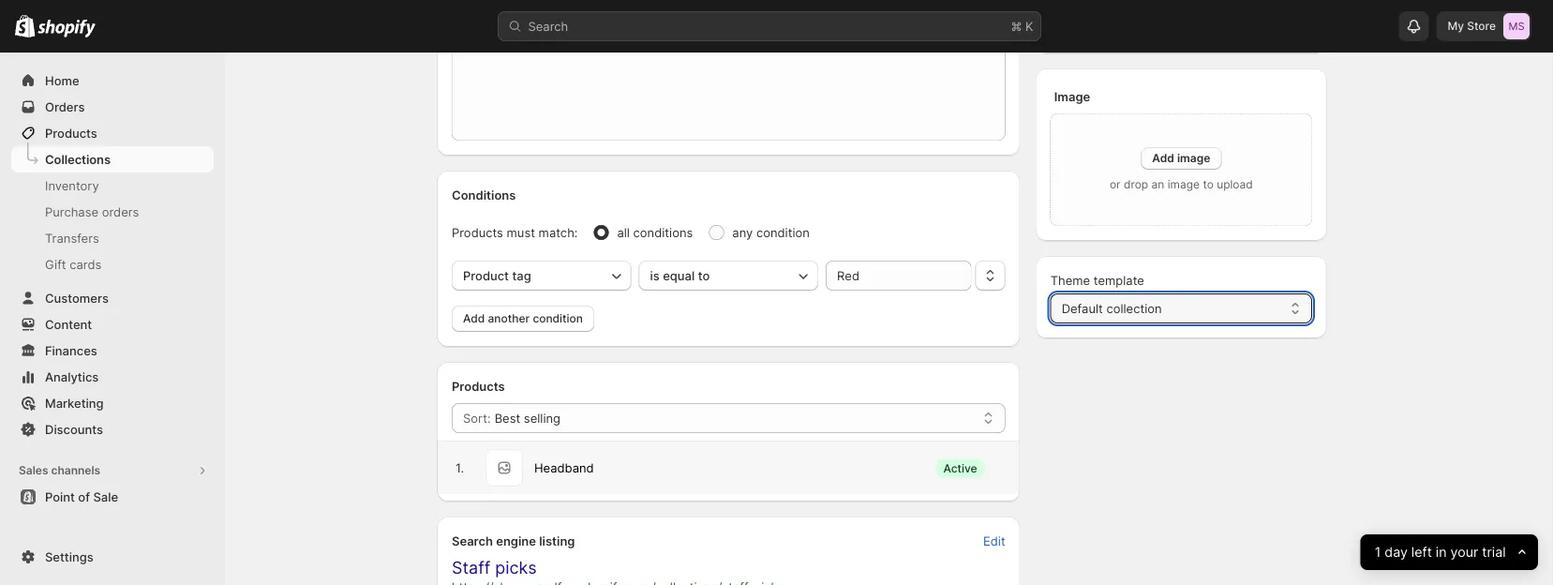 Task type: vqa. For each thing, say whether or not it's contained in the screenshot.
0 orders
no



Task type: locate. For each thing, give the bounding box(es) containing it.
1 horizontal spatial shopify image
[[38, 19, 96, 38]]

default collection
[[1062, 301, 1162, 316]]

gift cards
[[45, 257, 102, 271]]

inventory
[[45, 178, 99, 193]]

image right an
[[1168, 178, 1200, 191]]

1 vertical spatial to
[[698, 268, 710, 283]]

left
[[1412, 544, 1433, 560]]

1 horizontal spatial search
[[528, 19, 569, 33]]

conditions
[[634, 225, 693, 240]]

1 vertical spatial image
[[1168, 178, 1200, 191]]

1 horizontal spatial condition
[[757, 225, 810, 240]]

None text field
[[826, 261, 972, 291]]

channels
[[51, 464, 100, 477]]

all
[[617, 225, 630, 240]]

collections link
[[11, 146, 214, 173]]

content link
[[11, 311, 214, 338]]

analytics
[[45, 369, 99, 384]]

condition right any
[[757, 225, 810, 240]]

0 horizontal spatial search
[[452, 534, 493, 548]]

customers link
[[11, 285, 214, 311]]

search
[[528, 19, 569, 33], [452, 534, 493, 548]]

customers
[[45, 291, 109, 305]]

image up or drop an image to upload
[[1178, 151, 1211, 165]]

day
[[1386, 544, 1409, 560]]

⌘ k
[[1011, 19, 1034, 33]]

1 vertical spatial condition
[[533, 312, 583, 325]]

home
[[45, 73, 79, 88]]

drop
[[1124, 178, 1149, 191]]

finances
[[45, 343, 97, 358]]

trial
[[1483, 544, 1507, 560]]

0 vertical spatial image
[[1178, 151, 1211, 165]]

in
[[1437, 544, 1448, 560]]

0 vertical spatial add
[[1153, 151, 1175, 165]]

0 vertical spatial products
[[45, 126, 97, 140]]

tag
[[512, 268, 531, 283]]

add up an
[[1153, 151, 1175, 165]]

my store image
[[1504, 13, 1530, 39]]

products
[[45, 126, 97, 140], [452, 225, 503, 240], [452, 379, 505, 393]]

1 horizontal spatial add
[[1153, 151, 1175, 165]]

gift cards link
[[11, 251, 214, 278]]

to right equal
[[698, 268, 710, 283]]

orders
[[45, 99, 85, 114]]

1 vertical spatial search
[[452, 534, 493, 548]]

0 horizontal spatial condition
[[533, 312, 583, 325]]

1 horizontal spatial to
[[1204, 178, 1214, 191]]

1 vertical spatial add
[[463, 312, 485, 325]]

shopify image
[[15, 15, 35, 37], [38, 19, 96, 38]]

listing
[[539, 534, 575, 548]]

search for search engine listing
[[452, 534, 493, 548]]

search engine listing
[[452, 534, 575, 548]]

to left upload
[[1204, 178, 1214, 191]]

my
[[1448, 19, 1465, 33]]

content
[[45, 317, 92, 332]]

an
[[1152, 178, 1165, 191]]

condition inside add another condition button
[[533, 312, 583, 325]]

point of sale link
[[11, 484, 214, 510]]

products down conditions
[[452, 225, 503, 240]]

add left another
[[463, 312, 485, 325]]

headband
[[535, 460, 594, 475]]

products link
[[11, 120, 214, 146]]

purchase
[[45, 204, 99, 219]]

add another condition
[[463, 312, 583, 325]]

default
[[1062, 301, 1104, 316]]

condition down product tag dropdown button
[[533, 312, 583, 325]]

add inside add another condition button
[[463, 312, 485, 325]]

products down the 'orders'
[[45, 126, 97, 140]]

all conditions
[[617, 225, 693, 240]]

active
[[944, 461, 978, 475]]

active button
[[927, 449, 1013, 487]]

0 vertical spatial search
[[528, 19, 569, 33]]

edit
[[984, 534, 1006, 548]]

or drop an image to upload
[[1110, 178, 1254, 191]]

is equal to button
[[639, 261, 819, 291]]

collections
[[45, 152, 111, 166]]

point
[[45, 490, 75, 504]]

products up sort:
[[452, 379, 505, 393]]

transfers
[[45, 231, 99, 245]]

add
[[1153, 151, 1175, 165], [463, 312, 485, 325]]

0 horizontal spatial add
[[463, 312, 485, 325]]

0 vertical spatial to
[[1204, 178, 1214, 191]]

0 horizontal spatial to
[[698, 268, 710, 283]]

condition
[[757, 225, 810, 240], [533, 312, 583, 325]]

your
[[1451, 544, 1479, 560]]

1 day left in your trial
[[1376, 544, 1507, 560]]

sort:
[[463, 411, 491, 425]]

image
[[1178, 151, 1211, 165], [1168, 178, 1200, 191]]

equal
[[663, 268, 695, 283]]

collection
[[1107, 301, 1162, 316]]

upload
[[1217, 178, 1254, 191]]

settings link
[[11, 544, 214, 570]]

conditions
[[452, 188, 516, 202]]

to
[[1204, 178, 1214, 191], [698, 268, 710, 283]]

inventory link
[[11, 173, 214, 199]]



Task type: describe. For each thing, give the bounding box(es) containing it.
0 vertical spatial condition
[[757, 225, 810, 240]]

products must match:
[[452, 225, 578, 240]]

cards
[[70, 257, 102, 271]]

theme template
[[1051, 273, 1145, 287]]

must
[[507, 225, 535, 240]]

theme
[[1051, 273, 1091, 287]]

product
[[463, 268, 509, 283]]

match:
[[539, 225, 578, 240]]

add another condition button
[[452, 306, 594, 332]]

1 vertical spatial products
[[452, 225, 503, 240]]

analytics link
[[11, 364, 214, 390]]

discounts link
[[11, 416, 214, 443]]

home link
[[11, 68, 214, 94]]

is
[[650, 268, 660, 283]]

sales
[[19, 464, 48, 477]]

orders link
[[11, 94, 214, 120]]

1 day left in your trial button
[[1361, 535, 1539, 570]]

staff picks
[[452, 558, 537, 578]]

discounts
[[45, 422, 103, 437]]

add for add another condition
[[463, 312, 485, 325]]

orders
[[102, 204, 139, 219]]

add image
[[1153, 151, 1211, 165]]

edit button
[[972, 528, 1017, 554]]

selling
[[524, 411, 561, 425]]

picks
[[495, 558, 537, 578]]

purchase orders
[[45, 204, 139, 219]]

k
[[1026, 19, 1034, 33]]

of
[[78, 490, 90, 504]]

any condition
[[733, 225, 810, 240]]

is equal to
[[650, 268, 710, 283]]

1
[[1376, 544, 1382, 560]]

sales channels button
[[11, 458, 214, 484]]

my store
[[1448, 19, 1497, 33]]

product tag button
[[452, 261, 632, 291]]

any
[[733, 225, 753, 240]]

sort: best selling
[[463, 411, 561, 425]]

point of sale
[[45, 490, 118, 504]]

gift
[[45, 257, 66, 271]]

marketing
[[45, 396, 104, 410]]

add for add image
[[1153, 151, 1175, 165]]

best
[[495, 411, 521, 425]]

product tag
[[463, 268, 531, 283]]

0 horizontal spatial shopify image
[[15, 15, 35, 37]]

sale
[[93, 490, 118, 504]]

⌘
[[1011, 19, 1023, 33]]

point of sale button
[[0, 484, 225, 510]]

to inside 'dropdown button'
[[698, 268, 710, 283]]

or
[[1110, 178, 1121, 191]]

purchase orders link
[[11, 199, 214, 225]]

store
[[1468, 19, 1497, 33]]

sales channels
[[19, 464, 100, 477]]

engine
[[496, 534, 536, 548]]

staff
[[452, 558, 491, 578]]

marketing link
[[11, 390, 214, 416]]

transfers link
[[11, 225, 214, 251]]

2 vertical spatial products
[[452, 379, 505, 393]]

headband link
[[535, 459, 594, 477]]

image
[[1055, 89, 1091, 104]]

finances link
[[11, 338, 214, 364]]

another
[[488, 312, 530, 325]]

settings
[[45, 550, 93, 564]]

search for search
[[528, 19, 569, 33]]



